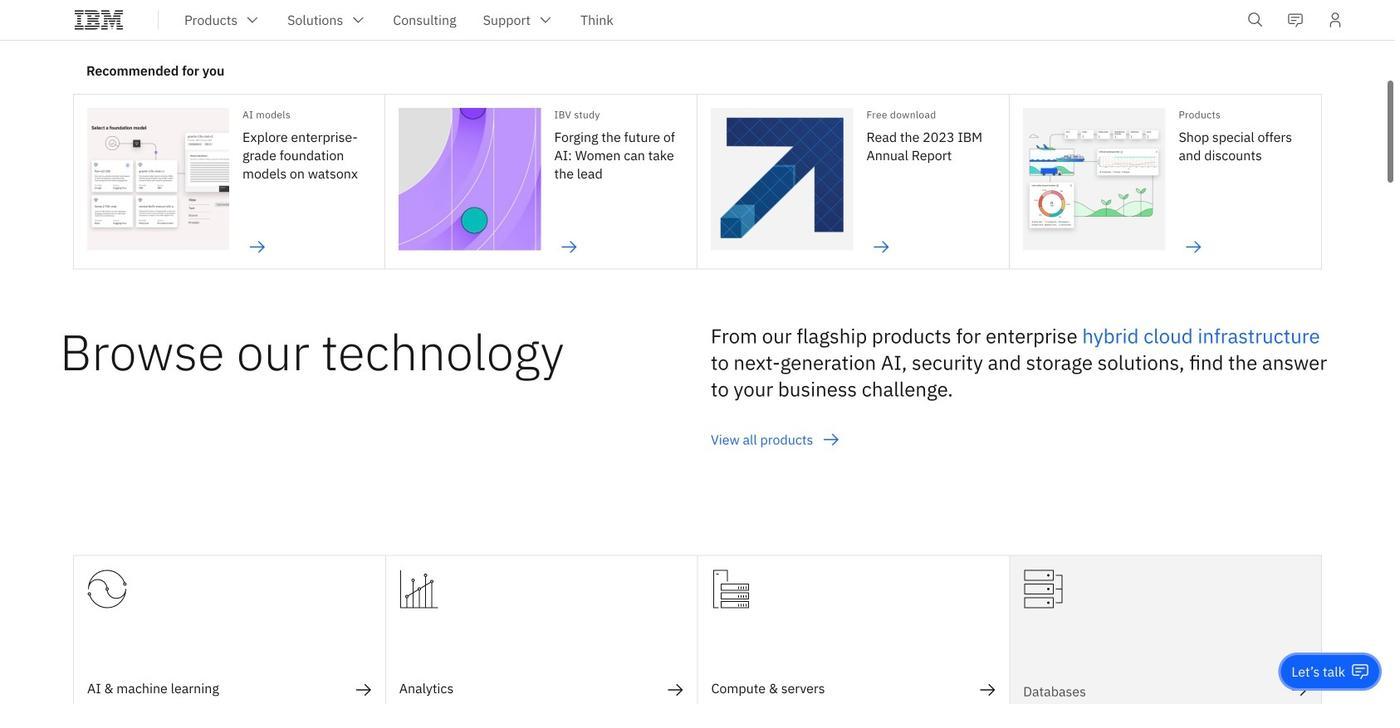 Task type: describe. For each thing, give the bounding box(es) containing it.
let's talk element
[[1292, 663, 1346, 681]]



